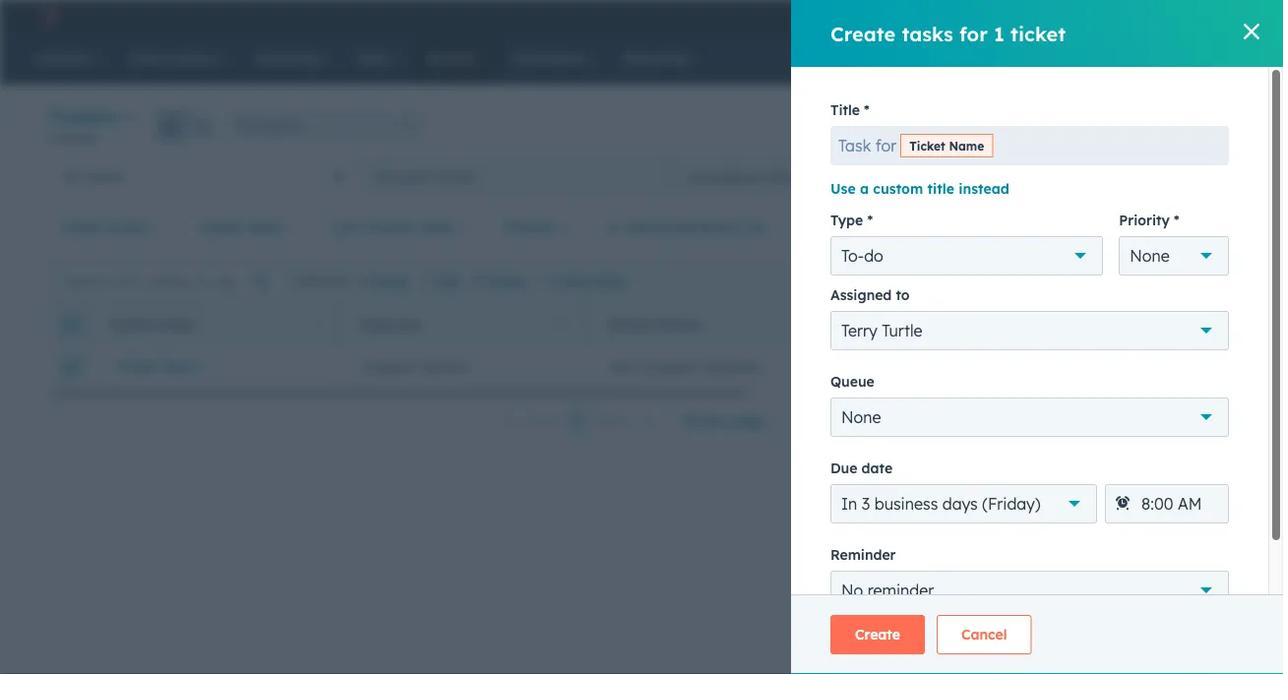 Task type: describe. For each thing, give the bounding box(es) containing it.
tickets for unassigned tickets
[[766, 168, 809, 185]]

ticket test 1 link
[[117, 358, 315, 375]]

terry
[[842, 321, 878, 341]]

pm
[[946, 358, 966, 375]]

my open tickets button
[[359, 157, 671, 196]]

name
[[950, 138, 985, 153]]

2 - from the left
[[1107, 358, 1112, 375]]

in 3 business days (friday) button
[[831, 484, 1098, 524]]

my
[[374, 168, 394, 185]]

cancel
[[962, 626, 1008, 643]]

at
[[898, 358, 912, 375]]

2 press to sort. element from the left
[[560, 317, 567, 333]]

pipeline)
[[703, 358, 759, 375]]

use a custom title instead
[[831, 180, 1010, 197]]

open
[[398, 168, 430, 185]]

custom
[[874, 180, 924, 197]]

terry turtle
[[842, 321, 923, 341]]

1 selected
[[292, 273, 347, 288]]

pagination navigation
[[492, 408, 670, 435]]

create tasks button
[[537, 273, 627, 290]]

next button
[[589, 409, 670, 435]]

delete button
[[472, 273, 526, 290]]

1 - from the left
[[1101, 358, 1107, 375]]

2 tickets from the left
[[434, 168, 477, 185]]

vhs
[[1144, 7, 1170, 24]]

queue
[[831, 373, 875, 390]]

last activity date
[[332, 219, 453, 236]]

advanced
[[628, 219, 696, 236]]

tickets
[[47, 104, 117, 129]]

1 inside dialog
[[995, 21, 1005, 46]]

turtle
[[883, 321, 923, 341]]

date inside last activity date popup button
[[422, 219, 453, 236]]

none button for priority
[[1120, 236, 1230, 276]]

ticket for ticket status
[[608, 318, 652, 332]]

last activity date button
[[319, 208, 480, 247]]

my open tickets
[[374, 168, 477, 185]]

use a custom title instead button
[[831, 177, 1010, 201]]

terry turtle image
[[1122, 7, 1140, 25]]

ticket owner button
[[47, 208, 175, 247]]

advanced filters (0)
[[628, 219, 764, 236]]

reminder
[[868, 581, 935, 601]]

create ticket button
[[1132, 111, 1237, 142]]

save view button
[[1130, 212, 1237, 243]]

business
[[875, 494, 939, 514]]

selected
[[301, 273, 347, 288]]

tasks for create tasks
[[596, 274, 627, 289]]

days
[[943, 494, 978, 514]]

filters
[[700, 219, 740, 236]]

edit for edit columns
[[1148, 274, 1170, 289]]

tickets button
[[47, 102, 135, 131]]

25 per page
[[683, 413, 766, 430]]

--
[[1101, 358, 1112, 375]]

date for due date
[[862, 460, 893, 477]]

create inside create button
[[856, 626, 901, 643]]

type
[[831, 212, 864, 229]]

1 for 1 record
[[47, 130, 54, 145]]

terry turtle button
[[831, 311, 1230, 351]]

due
[[831, 460, 858, 477]]

ticket for ticket owner
[[60, 219, 102, 236]]

page
[[730, 413, 766, 430]]

(support
[[642, 358, 699, 375]]

priority button
[[491, 208, 583, 247]]

create tasks for 1 ticket dialog
[[792, 0, 1284, 674]]

Search ID, name, or description search field
[[52, 263, 285, 299]]

assigned to
[[831, 287, 910, 304]]

0 vertical spatial pipeline
[[361, 318, 420, 332]]

upgrade image
[[828, 9, 845, 27]]

none for priority
[[1131, 246, 1171, 266]]

all pipelines button
[[229, 110, 426, 141]]

edit button
[[421, 273, 460, 290]]

group inside tickets banner
[[155, 110, 217, 141]]

ticket test 1
[[117, 358, 202, 375]]

search button
[[1233, 41, 1266, 75]]

save view
[[1164, 220, 1220, 235]]

to-do
[[842, 246, 884, 266]]

date for create date (pdt)
[[903, 318, 934, 332]]

HH:MM text field
[[1106, 484, 1230, 524]]

ticket inside dialog
[[1011, 21, 1067, 46]]

3
[[862, 494, 871, 514]]

close image
[[1245, 24, 1260, 39]]

create for create tasks
[[553, 274, 592, 289]]

(pdt)
[[937, 318, 970, 332]]

new (support pipeline)
[[609, 358, 759, 375]]

Search HubSpot search field
[[1007, 41, 1249, 75]]

task
[[839, 136, 872, 156]]

support pipeline
[[363, 358, 470, 375]]

view
[[1195, 220, 1220, 235]]

today at 4:41 pm
[[855, 358, 966, 375]]

priority inside "popup button"
[[504, 219, 556, 236]]

upgrade
[[849, 9, 904, 26]]

next
[[595, 413, 628, 430]]

(0)
[[744, 219, 764, 236]]

test
[[163, 358, 190, 375]]

save
[[1164, 220, 1192, 235]]

create button
[[831, 615, 926, 655]]

prev
[[529, 413, 560, 430]]

25 per page button
[[670, 402, 792, 441]]



Task type: vqa. For each thing, say whether or not it's contained in the screenshot.
"list box" containing Appointment Scheduled
no



Task type: locate. For each thing, give the bounding box(es) containing it.
1 horizontal spatial none
[[1131, 246, 1171, 266]]

record
[[57, 130, 96, 145]]

owner
[[106, 219, 149, 236]]

help button
[[1007, 0, 1040, 32]]

tickets for all tickets
[[82, 168, 125, 185]]

columns
[[1173, 274, 1219, 289]]

1 edit from the left
[[1148, 274, 1170, 289]]

to-
[[842, 246, 865, 266]]

edit left delete button on the top
[[437, 274, 460, 289]]

0 horizontal spatial ticket
[[1011, 21, 1067, 46]]

-- button
[[1077, 347, 1284, 386]]

1 inside button
[[574, 413, 582, 430]]

ticket inside popup button
[[60, 219, 102, 236]]

pipeline
[[361, 318, 420, 332], [419, 358, 470, 375]]

unassigned
[[686, 168, 762, 185]]

0 horizontal spatial for
[[876, 136, 897, 156]]

advanced filters (0) button
[[594, 208, 777, 247]]

in 3 business days (friday)
[[842, 494, 1041, 514]]

0 vertical spatial tasks
[[902, 21, 954, 46]]

marketplaces image
[[973, 9, 991, 27]]

date down the all tickets button in the top left of the page
[[250, 219, 281, 236]]

assign button
[[355, 273, 409, 290]]

1 vertical spatial for
[[876, 136, 897, 156]]

to-do button
[[831, 236, 1104, 276]]

0 horizontal spatial all
[[63, 168, 79, 185]]

new (support pipeline) button
[[585, 347, 831, 386]]

1 vertical spatial all
[[63, 168, 79, 185]]

menu item
[[918, 0, 922, 32]]

cancel button
[[937, 615, 1032, 655]]

create for create date (pdt)
[[854, 318, 900, 332]]

actions
[[966, 119, 1007, 134]]

all
[[238, 118, 251, 133], [63, 168, 79, 185]]

1 right test
[[195, 358, 202, 375]]

none button for queue
[[831, 398, 1230, 437]]

0 vertical spatial ticket
[[1011, 21, 1067, 46]]

1 horizontal spatial tickets
[[434, 168, 477, 185]]

1 for 1 selected
[[292, 273, 298, 288]]

1 vertical spatial tasks
[[596, 274, 627, 289]]

create down the search hubspot search field
[[1149, 119, 1186, 134]]

export
[[1073, 274, 1110, 289]]

marketplaces button
[[962, 0, 1003, 32]]

create down no reminder at the bottom right
[[856, 626, 901, 643]]

pipeline right support
[[419, 358, 470, 375]]

press to sort. element
[[314, 317, 321, 333], [560, 317, 567, 333]]

create date (pdt)
[[854, 318, 970, 332]]

actions button
[[949, 111, 1035, 142]]

all for all pipelines
[[238, 118, 251, 133]]

tickets down record
[[82, 168, 125, 185]]

1 left record
[[47, 130, 54, 145]]

ticket inside dialog
[[910, 138, 946, 153]]

all tickets
[[63, 168, 125, 185]]

due date
[[831, 460, 893, 477]]

(friday)
[[983, 494, 1041, 514]]

3 tickets from the left
[[766, 168, 809, 185]]

ticket for ticket name
[[910, 138, 946, 153]]

0 vertical spatial none
[[1131, 246, 1171, 266]]

ticket for ticket test 1
[[117, 358, 159, 375]]

create for create date
[[200, 219, 245, 236]]

1 right marketplaces icon
[[995, 21, 1005, 46]]

edit columns
[[1148, 274, 1219, 289]]

25
[[683, 413, 699, 430]]

0 horizontal spatial none
[[842, 408, 882, 427]]

no reminder
[[842, 581, 935, 601]]

support
[[363, 358, 415, 375]]

support pipeline button
[[339, 347, 585, 386]]

press to sort. element down create tasks button
[[560, 317, 567, 333]]

1 right prev
[[574, 413, 582, 430]]

ticket
[[910, 138, 946, 153], [60, 219, 102, 236], [110, 318, 154, 332], [608, 318, 652, 332], [117, 358, 159, 375]]

1 inside tickets banner
[[47, 130, 54, 145]]

create down assigned to
[[854, 318, 900, 332]]

create tasks for 1 ticket
[[831, 21, 1067, 46]]

for right calling icon
[[960, 21, 989, 46]]

1 horizontal spatial tasks
[[902, 21, 954, 46]]

0 vertical spatial for
[[960, 21, 989, 46]]

date inside create tasks for 1 ticket dialog
[[862, 460, 893, 477]]

create
[[831, 21, 896, 46], [1149, 119, 1186, 134], [200, 219, 245, 236], [553, 274, 592, 289], [854, 318, 900, 332], [856, 626, 901, 643]]

edit columns button
[[1135, 268, 1232, 294]]

create inside create tasks button
[[553, 274, 592, 289]]

1 vertical spatial pipeline
[[419, 358, 470, 375]]

date for create date
[[250, 219, 281, 236]]

date down to in the top right of the page
[[903, 318, 934, 332]]

a
[[861, 180, 870, 197]]

title
[[928, 180, 955, 197]]

in
[[842, 494, 858, 514]]

date inside create date popup button
[[250, 219, 281, 236]]

1 record
[[47, 130, 96, 145]]

none button down save
[[1120, 236, 1230, 276]]

unassigned tickets
[[686, 168, 809, 185]]

today
[[855, 358, 894, 375]]

1 horizontal spatial priority
[[1120, 212, 1171, 229]]

edit for edit
[[437, 274, 460, 289]]

1 vertical spatial ticket
[[1189, 119, 1220, 134]]

0 vertical spatial none button
[[1120, 236, 1230, 276]]

1 tickets from the left
[[82, 168, 125, 185]]

create tasks
[[553, 274, 627, 289]]

1 horizontal spatial ticket
[[1189, 119, 1220, 134]]

activity
[[365, 219, 418, 236]]

all down 1 record
[[63, 168, 79, 185]]

1 vertical spatial none button
[[831, 398, 1230, 437]]

none down "queue"
[[842, 408, 882, 427]]

priority left view
[[1120, 212, 1171, 229]]

0 horizontal spatial tickets
[[82, 168, 125, 185]]

1 vertical spatial none
[[842, 408, 882, 427]]

tickets banner
[[47, 102, 1237, 157]]

create down the all tickets button in the top left of the page
[[200, 219, 245, 236]]

priority down my open tickets button
[[504, 219, 556, 236]]

calling icon button
[[924, 3, 958, 29]]

edit left columns
[[1148, 274, 1170, 289]]

group
[[155, 110, 217, 141]]

1 for 1
[[574, 413, 582, 430]]

ticket inside button
[[1189, 119, 1220, 134]]

none
[[1131, 246, 1171, 266], [842, 408, 882, 427]]

create for create tasks for 1 ticket
[[831, 21, 896, 46]]

priority inside create tasks for 1 ticket dialog
[[1120, 212, 1171, 229]]

all inside popup button
[[238, 118, 251, 133]]

tickets right open
[[434, 168, 477, 185]]

2 edit from the left
[[437, 274, 460, 289]]

vhs can fix it!
[[1144, 7, 1229, 24]]

1 button
[[567, 409, 589, 434]]

2 horizontal spatial tickets
[[766, 168, 809, 185]]

none button down terry turtle popup button
[[831, 398, 1230, 437]]

pipeline inside button
[[419, 358, 470, 375]]

create date button
[[187, 208, 307, 247]]

name
[[158, 318, 193, 332]]

create date
[[200, 219, 281, 236]]

settings image
[[1048, 8, 1065, 26]]

1 press to sort. element from the left
[[314, 317, 321, 333]]

search image
[[1243, 51, 1256, 65]]

0 vertical spatial all
[[238, 118, 251, 133]]

date right due
[[862, 460, 893, 477]]

notifications button
[[1073, 0, 1106, 32]]

ticket for ticket name
[[110, 318, 154, 332]]

all left "pipelines"
[[238, 118, 251, 133]]

unassigned tickets button
[[671, 157, 982, 196]]

tickets left use
[[766, 168, 809, 185]]

hubspot image
[[35, 4, 59, 28]]

all for all tickets
[[63, 168, 79, 185]]

create ticket
[[1149, 119, 1220, 134]]

menu containing vhs can fix it!
[[814, 0, 1260, 32]]

create up "title"
[[831, 21, 896, 46]]

date right activity
[[422, 219, 453, 236]]

1 horizontal spatial all
[[238, 118, 251, 133]]

today at 4:41 pm button
[[831, 347, 1077, 386]]

1 horizontal spatial edit
[[1148, 274, 1170, 289]]

export button
[[1061, 268, 1123, 294]]

menu
[[814, 0, 1260, 32]]

tasks for create tasks for 1 ticket
[[902, 21, 954, 46]]

-
[[1101, 358, 1107, 375], [1107, 358, 1112, 375]]

tasks inside button
[[596, 274, 627, 289]]

pipeline up support
[[361, 318, 420, 332]]

to
[[896, 287, 910, 304]]

settings link
[[1044, 5, 1069, 26]]

title
[[831, 101, 860, 119]]

ticket owner
[[60, 219, 149, 236]]

it!
[[1218, 7, 1229, 24]]

create inside create date popup button
[[200, 219, 245, 236]]

priority
[[1120, 212, 1171, 229], [504, 219, 556, 236]]

1 left selected
[[292, 273, 298, 288]]

1 horizontal spatial press to sort. element
[[560, 317, 567, 333]]

for right task
[[876, 136, 897, 156]]

hubspot link
[[24, 4, 74, 28]]

import button
[[1047, 111, 1120, 142]]

create inside "create ticket" button
[[1149, 119, 1186, 134]]

4:41
[[916, 358, 942, 375]]

tasks left marketplaces icon
[[902, 21, 954, 46]]

0 horizontal spatial edit
[[437, 274, 460, 289]]

per
[[703, 413, 726, 430]]

status
[[655, 318, 700, 332]]

all inside button
[[63, 168, 79, 185]]

0 horizontal spatial priority
[[504, 219, 556, 236]]

1 horizontal spatial for
[[960, 21, 989, 46]]

none down save
[[1131, 246, 1171, 266]]

all pipelines
[[238, 118, 304, 133]]

help image
[[1015, 9, 1032, 27]]

tickets
[[82, 168, 125, 185], [434, 168, 477, 185], [766, 168, 809, 185]]

tasks up ticket status
[[596, 274, 627, 289]]

for
[[960, 21, 989, 46], [876, 136, 897, 156]]

due date element
[[1106, 484, 1230, 524]]

tasks inside dialog
[[902, 21, 954, 46]]

create down the 'priority' "popup button" on the left top
[[553, 274, 592, 289]]

0 horizontal spatial tasks
[[596, 274, 627, 289]]

calling icon image
[[932, 8, 950, 25]]

notifications image
[[1081, 9, 1098, 27]]

create for create ticket
[[1149, 119, 1186, 134]]

0 horizontal spatial press to sort. element
[[314, 317, 321, 333]]

press to sort. element down 1 selected
[[314, 317, 321, 333]]

none for queue
[[842, 408, 882, 427]]

vhs can fix it! button
[[1110, 0, 1258, 32]]



